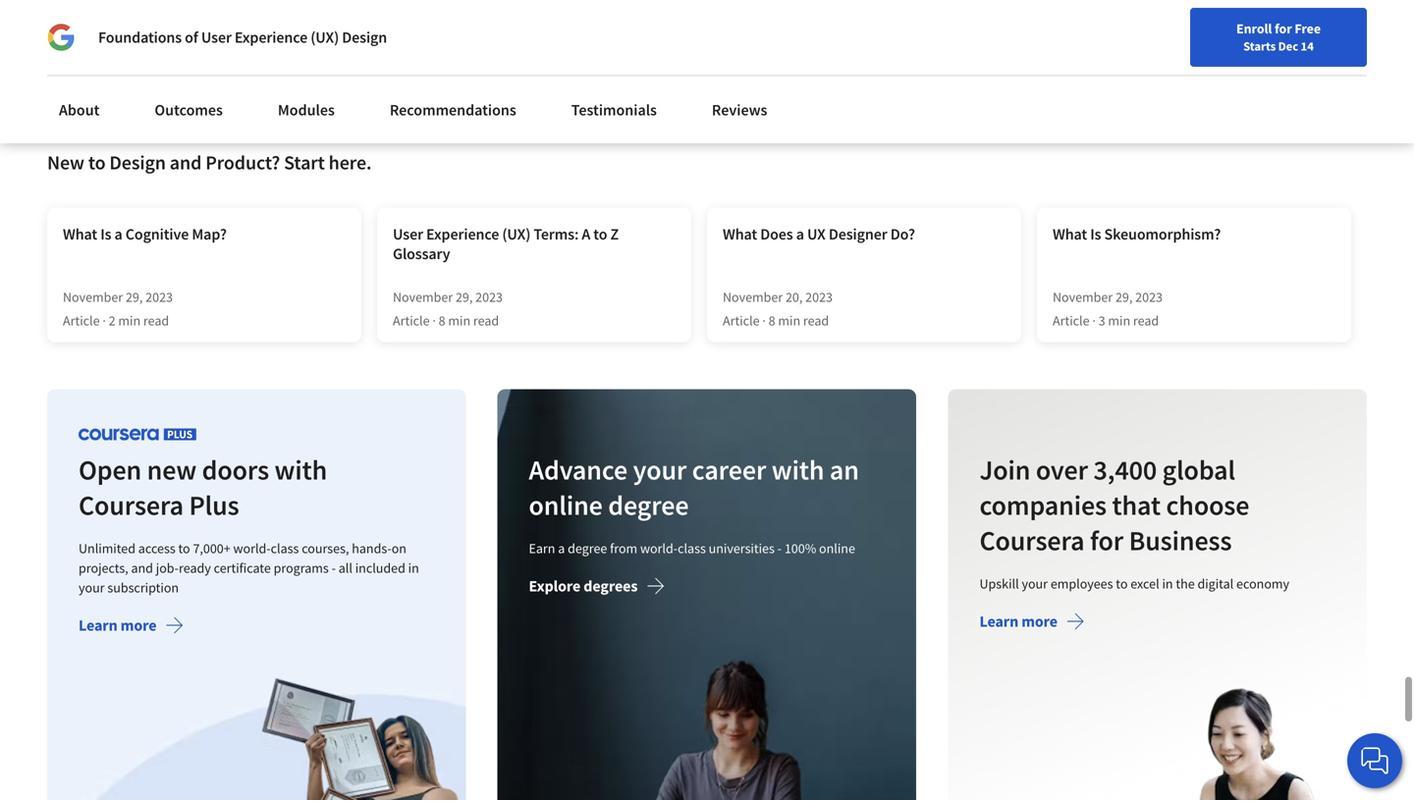 Task type: describe. For each thing, give the bounding box(es) containing it.
that
[[1112, 488, 1161, 522]]

job-
[[156, 559, 179, 577]]

explore degrees
[[529, 577, 638, 596]]

0 vertical spatial design
[[342, 28, 387, 47]]

· for what is skeuomorphism?
[[1093, 312, 1096, 329]]

unlimited access to 7,000+ world-class courses, hands-on projects, and job-ready certificate programs - all included in your subscription
[[79, 540, 419, 597]]

from
[[610, 540, 638, 557]]

in inside unlimited access to 7,000+ world-class courses, hands-on projects, and job-ready certificate programs - all included in your subscription
[[408, 559, 419, 577]]

courses,
[[302, 540, 349, 557]]

what for what does a ux designer do?
[[723, 224, 758, 244]]

coursera image
[[24, 16, 148, 47]]

for inside enroll for free starts dec 14
[[1275, 20, 1293, 37]]

1 vertical spatial degree
[[568, 540, 608, 557]]

digital
[[1198, 575, 1234, 593]]

min for ux
[[778, 312, 801, 329]]

included
[[355, 559, 406, 577]]

min for cognitive
[[118, 312, 141, 329]]

earn a degree from world-class universities - 100% online
[[529, 540, 856, 557]]

article for what is skeuomorphism?
[[1053, 312, 1090, 329]]

0 vertical spatial and
[[170, 150, 202, 175]]

unlimited
[[79, 540, 136, 557]]

0 horizontal spatial learn more
[[79, 616, 157, 635]]

· for user experience (ux) terms: a to z glossary
[[433, 312, 436, 329]]

plus
[[189, 488, 239, 522]]

ready
[[179, 559, 211, 577]]

2023 for cognitive
[[146, 288, 173, 306]]

testimonials
[[572, 100, 657, 120]]

reviews
[[712, 100, 768, 120]]

free
[[1295, 20, 1321, 37]]

degree inside advance your career with an online degree
[[609, 488, 689, 522]]

3,400
[[1094, 453, 1157, 487]]

(ux) inside user experience (ux) terms: a to z glossary
[[502, 224, 531, 244]]

read for ux
[[804, 312, 829, 329]]

enroll for free starts dec 14
[[1237, 20, 1321, 54]]

0 horizontal spatial learn
[[79, 616, 118, 635]]

1 horizontal spatial online
[[820, 540, 856, 557]]

1 horizontal spatial learn more link
[[980, 612, 1085, 636]]

new to design and product? start here.
[[47, 150, 372, 175]]

november for what is a cognitive map?
[[63, 288, 123, 306]]

and inside unlimited access to 7,000+ world-class courses, hands-on projects, and job-ready certificate programs - all included in your subscription
[[131, 559, 153, 577]]

join
[[980, 453, 1031, 487]]

about link
[[47, 88, 111, 132]]

29, for skeuomorphism?
[[1116, 288, 1133, 306]]

read inside 'november 29, 2023 article · 3 min read'
[[1134, 312, 1159, 329]]

what is a cognitive map?
[[63, 224, 227, 244]]

certificate
[[214, 559, 271, 577]]

earn
[[529, 540, 556, 557]]

what for what is a cognitive map?
[[63, 224, 97, 244]]

1 horizontal spatial a
[[558, 540, 565, 557]]

- inside unlimited access to 7,000+ world-class courses, hands-on projects, and job-ready certificate programs - all included in your subscription
[[332, 559, 336, 577]]

coursera plus image
[[79, 428, 196, 440]]

google image
[[47, 24, 75, 51]]

class for universities
[[678, 540, 706, 557]]

reviews
[[559, 64, 609, 84]]

of
[[185, 28, 198, 47]]

ux
[[808, 224, 826, 244]]

enroll
[[1237, 20, 1273, 37]]

0 vertical spatial (ux)
[[311, 28, 339, 47]]

a for cognitive
[[114, 224, 122, 244]]

the
[[1176, 575, 1195, 593]]

subscription
[[107, 579, 179, 597]]

user experience (ux) terms: a to z glossary
[[393, 224, 619, 264]]

global
[[1163, 453, 1236, 487]]

an
[[830, 453, 860, 487]]

2
[[109, 312, 116, 329]]

choose
[[1166, 488, 1250, 522]]

business
[[1129, 523, 1232, 558]]

is for a
[[100, 224, 111, 244]]

recommendations
[[390, 100, 517, 120]]

about
[[59, 100, 100, 120]]

upskill your employees to excel in the digital economy
[[980, 575, 1290, 593]]

dec
[[1279, 38, 1299, 54]]

hands-
[[352, 540, 392, 557]]

29, for (ux)
[[456, 288, 473, 306]]

start
[[284, 150, 325, 175]]

view
[[487, 64, 518, 84]]

user inside user experience (ux) terms: a to z glossary
[[393, 224, 423, 244]]

modules link
[[266, 88, 347, 132]]

universities
[[709, 540, 775, 557]]

0 horizontal spatial learn more link
[[79, 616, 184, 640]]

coursera inside open new doors with coursera plus
[[79, 488, 184, 522]]

advance
[[529, 453, 628, 487]]

here.
[[329, 150, 372, 175]]

8 for experience
[[439, 312, 446, 329]]

november 29, 2023 article · 2 min read
[[63, 288, 173, 329]]

to left excel
[[1116, 575, 1128, 593]]

outcomes
[[155, 100, 223, 120]]

skeuomorphism?
[[1105, 224, 1221, 244]]

degrees
[[584, 577, 638, 596]]

join over 3,400 global companies that choose coursera for business
[[980, 453, 1250, 558]]

20,
[[786, 288, 803, 306]]

0 horizontal spatial experience
[[235, 28, 308, 47]]

1 horizontal spatial learn
[[980, 612, 1019, 632]]

2023 for ux
[[806, 288, 833, 306]]

economy
[[1237, 575, 1290, 593]]

for inside join over 3,400 global companies that choose coursera for business
[[1090, 523, 1124, 558]]

over
[[1036, 453, 1088, 487]]

view more reviews link
[[487, 63, 609, 84]]

0 horizontal spatial more
[[121, 616, 157, 635]]

29, for a
[[126, 288, 143, 306]]

a for ux
[[796, 224, 804, 244]]

map?
[[192, 224, 227, 244]]

7,000+
[[193, 540, 231, 557]]

a
[[582, 224, 591, 244]]

read for terms:
[[473, 312, 499, 329]]

companies
[[980, 488, 1107, 522]]

modules
[[278, 100, 335, 120]]

starts
[[1244, 38, 1276, 54]]

excel
[[1131, 575, 1160, 593]]

open new doors with coursera plus
[[79, 453, 327, 522]]

programs
[[274, 559, 329, 577]]

foundations of user experience (ux) design
[[98, 28, 387, 47]]

foundations
[[98, 28, 182, 47]]

doors
[[202, 453, 269, 487]]

november for what does a ux designer do?
[[723, 288, 783, 306]]

with for career
[[772, 453, 825, 487]]

reviews link
[[700, 88, 780, 132]]

read for cognitive
[[143, 312, 169, 329]]



Task type: locate. For each thing, give the bounding box(es) containing it.
1 · from the left
[[103, 312, 106, 329]]

0 horizontal spatial 8
[[439, 312, 446, 329]]

read down the ux
[[804, 312, 829, 329]]

1 29, from the left
[[126, 288, 143, 306]]

design
[[342, 28, 387, 47], [109, 150, 166, 175]]

3 read from the left
[[804, 312, 829, 329]]

with left an
[[772, 453, 825, 487]]

14
[[1301, 38, 1314, 54]]

0 horizontal spatial with
[[275, 453, 327, 487]]

min down glossary in the top left of the page
[[448, 312, 471, 329]]

november inside the november 29, 2023 article · 8 min read
[[393, 288, 453, 306]]

1 is from the left
[[100, 224, 111, 244]]

2 world- from the left
[[641, 540, 678, 557]]

what left does
[[723, 224, 758, 244]]

user right of
[[201, 28, 232, 47]]

product?
[[206, 150, 280, 175]]

learn
[[980, 612, 1019, 632], [79, 616, 118, 635]]

november inside the november 20, 2023 article · 8 min read
[[723, 288, 783, 306]]

(ux)
[[311, 28, 339, 47], [502, 224, 531, 244]]

projects,
[[79, 559, 128, 577]]

class left the universities
[[678, 540, 706, 557]]

with right doors
[[275, 453, 327, 487]]

and up subscription
[[131, 559, 153, 577]]

0 horizontal spatial what
[[63, 224, 97, 244]]

2023 inside november 29, 2023 article · 2 min read
[[146, 288, 173, 306]]

experience up the november 29, 2023 article · 8 min read
[[426, 224, 499, 244]]

1 vertical spatial (ux)
[[502, 224, 531, 244]]

8 for does
[[769, 312, 776, 329]]

read inside the november 20, 2023 article · 8 min read
[[804, 312, 829, 329]]

2023 inside the november 29, 2023 article · 8 min read
[[476, 288, 503, 306]]

29, down what is a cognitive map?
[[126, 288, 143, 306]]

2 class from the left
[[678, 540, 706, 557]]

november inside 'november 29, 2023 article · 3 min read'
[[1053, 288, 1113, 306]]

2 horizontal spatial a
[[796, 224, 804, 244]]

degree
[[609, 488, 689, 522], [568, 540, 608, 557]]

0 vertical spatial user
[[201, 28, 232, 47]]

min right 2
[[118, 312, 141, 329]]

chat with us image
[[1360, 746, 1391, 777]]

(ux) left terms:
[[502, 224, 531, 244]]

1 2023 from the left
[[146, 288, 173, 306]]

in left "the"
[[1162, 575, 1173, 593]]

1 horizontal spatial design
[[342, 28, 387, 47]]

november up '3'
[[1053, 288, 1113, 306]]

view more reviews
[[487, 64, 609, 84]]

min right '3'
[[1109, 312, 1131, 329]]

read right '3'
[[1134, 312, 1159, 329]]

do?
[[891, 224, 916, 244]]

your inside unlimited access to 7,000+ world-class courses, hands-on projects, and job-ready certificate programs - all included in your subscription
[[79, 579, 105, 597]]

· down does
[[763, 312, 766, 329]]

29, inside 'november 29, 2023 article · 3 min read'
[[1116, 288, 1133, 306]]

4 min from the left
[[1109, 312, 1131, 329]]

your
[[633, 453, 687, 487], [1022, 575, 1048, 593], [79, 579, 105, 597]]

1 vertical spatial online
[[820, 540, 856, 557]]

0 horizontal spatial your
[[79, 579, 105, 597]]

3 november from the left
[[723, 288, 783, 306]]

world- right from
[[641, 540, 678, 557]]

november for user experience (ux) terms: a to z glossary
[[393, 288, 453, 306]]

class up the programs
[[271, 540, 299, 557]]

0 vertical spatial -
[[778, 540, 782, 557]]

2 horizontal spatial 29,
[[1116, 288, 1133, 306]]

2 what from the left
[[723, 224, 758, 244]]

1 horizontal spatial more
[[522, 64, 556, 84]]

100%
[[785, 540, 817, 557]]

for down that at right bottom
[[1090, 523, 1124, 558]]

4 read from the left
[[1134, 312, 1159, 329]]

your left the career
[[633, 453, 687, 487]]

is left cognitive
[[100, 224, 111, 244]]

degree up from
[[609, 488, 689, 522]]

world-
[[233, 540, 271, 557], [641, 540, 678, 557]]

upskill
[[980, 575, 1019, 593]]

2023 down cognitive
[[146, 288, 173, 306]]

· inside the november 29, 2023 article · 8 min read
[[433, 312, 436, 329]]

2 8 from the left
[[769, 312, 776, 329]]

november
[[63, 288, 123, 306], [393, 288, 453, 306], [723, 288, 783, 306], [1053, 288, 1113, 306]]

world- up the certificate
[[233, 540, 271, 557]]

2 29, from the left
[[456, 288, 473, 306]]

2 horizontal spatial what
[[1053, 224, 1088, 244]]

1 horizontal spatial degree
[[609, 488, 689, 522]]

· inside the november 20, 2023 article · 8 min read
[[763, 312, 766, 329]]

2 horizontal spatial more
[[1022, 612, 1058, 632]]

article for user experience (ux) terms: a to z glossary
[[393, 312, 430, 329]]

0 horizontal spatial in
[[408, 559, 419, 577]]

explore
[[529, 577, 581, 596]]

4 november from the left
[[1053, 288, 1113, 306]]

learn more link down upskill
[[980, 612, 1085, 636]]

0 horizontal spatial -
[[332, 559, 336, 577]]

1 min from the left
[[118, 312, 141, 329]]

design right new
[[109, 150, 166, 175]]

article for what does a ux designer do?
[[723, 312, 760, 329]]

your right upskill
[[1022, 575, 1048, 593]]

employees
[[1051, 575, 1113, 593]]

your for advance
[[633, 453, 687, 487]]

experience
[[235, 28, 308, 47], [426, 224, 499, 244]]

· left 2
[[103, 312, 106, 329]]

2 article from the left
[[393, 312, 430, 329]]

· left '3'
[[1093, 312, 1096, 329]]

advance your career with an online degree
[[529, 453, 860, 522]]

is for skeuomorphism?
[[1091, 224, 1102, 244]]

1 horizontal spatial class
[[678, 540, 706, 557]]

user up the november 29, 2023 article · 8 min read
[[393, 224, 423, 244]]

2 with from the left
[[772, 453, 825, 487]]

1 horizontal spatial what
[[723, 224, 758, 244]]

1 horizontal spatial 8
[[769, 312, 776, 329]]

learn more link down subscription
[[79, 616, 184, 640]]

29, inside november 29, 2023 article · 2 min read
[[126, 288, 143, 306]]

1 november from the left
[[63, 288, 123, 306]]

what does a ux designer do?
[[723, 224, 916, 244]]

design up modules link
[[342, 28, 387, 47]]

· for what does a ux designer do?
[[763, 312, 766, 329]]

2023 inside 'november 29, 2023 article · 3 min read'
[[1136, 288, 1163, 306]]

2 2023 from the left
[[476, 288, 503, 306]]

degree left from
[[568, 540, 608, 557]]

more down employees at bottom
[[1022, 612, 1058, 632]]

1 with from the left
[[275, 453, 327, 487]]

1 vertical spatial design
[[109, 150, 166, 175]]

read inside november 29, 2023 article · 2 min read
[[143, 312, 169, 329]]

min inside the november 20, 2023 article · 8 min read
[[778, 312, 801, 329]]

1 horizontal spatial your
[[633, 453, 687, 487]]

1 horizontal spatial for
[[1275, 20, 1293, 37]]

online right 100%
[[820, 540, 856, 557]]

-
[[778, 540, 782, 557], [332, 559, 336, 577]]

a left cognitive
[[114, 224, 122, 244]]

29, down 'what is skeuomorphism?'
[[1116, 288, 1133, 306]]

· inside november 29, 2023 article · 2 min read
[[103, 312, 106, 329]]

z
[[611, 224, 619, 244]]

1 vertical spatial -
[[332, 559, 336, 577]]

learn down upskill
[[980, 612, 1019, 632]]

1 horizontal spatial experience
[[426, 224, 499, 244]]

menu item
[[1060, 20, 1187, 84]]

8
[[439, 312, 446, 329], [769, 312, 776, 329]]

1 horizontal spatial -
[[778, 540, 782, 557]]

29, down user experience (ux) terms: a to z glossary
[[456, 288, 473, 306]]

for
[[1275, 20, 1293, 37], [1090, 523, 1124, 558]]

min inside november 29, 2023 article · 2 min read
[[118, 312, 141, 329]]

0 horizontal spatial class
[[271, 540, 299, 557]]

your for upskill
[[1022, 575, 1048, 593]]

2023
[[146, 288, 173, 306], [476, 288, 503, 306], [806, 288, 833, 306], [1136, 288, 1163, 306]]

testimonials link
[[560, 88, 669, 132]]

2023 for terms:
[[476, 288, 503, 306]]

2 horizontal spatial your
[[1022, 575, 1048, 593]]

0 horizontal spatial 29,
[[126, 288, 143, 306]]

min for terms:
[[448, 312, 471, 329]]

with
[[275, 453, 327, 487], [772, 453, 825, 487]]

article
[[63, 312, 100, 329], [393, 312, 430, 329], [723, 312, 760, 329], [1053, 312, 1090, 329]]

with inside open new doors with coursera plus
[[275, 453, 327, 487]]

2 november from the left
[[393, 288, 453, 306]]

read
[[143, 312, 169, 329], [473, 312, 499, 329], [804, 312, 829, 329], [1134, 312, 1159, 329]]

1 horizontal spatial user
[[393, 224, 423, 244]]

min inside the november 29, 2023 article · 8 min read
[[448, 312, 471, 329]]

1 what from the left
[[63, 224, 97, 244]]

what
[[63, 224, 97, 244], [723, 224, 758, 244], [1053, 224, 1088, 244]]

- left 100%
[[778, 540, 782, 557]]

to
[[88, 150, 106, 175], [594, 224, 608, 244], [178, 540, 190, 557], [1116, 575, 1128, 593]]

1 vertical spatial user
[[393, 224, 423, 244]]

a right the earn
[[558, 540, 565, 557]]

article inside the november 20, 2023 article · 8 min read
[[723, 312, 760, 329]]

coursera down open
[[79, 488, 184, 522]]

coursera inside join over 3,400 global companies that choose coursera for business
[[980, 523, 1085, 558]]

0 horizontal spatial a
[[114, 224, 122, 244]]

4 2023 from the left
[[1136, 288, 1163, 306]]

29,
[[126, 288, 143, 306], [456, 288, 473, 306], [1116, 288, 1133, 306]]

0 horizontal spatial coursera
[[79, 488, 184, 522]]

is left skeuomorphism?
[[1091, 224, 1102, 244]]

2 is from the left
[[1091, 224, 1102, 244]]

in right included
[[408, 559, 419, 577]]

read down user experience (ux) terms: a to z glossary
[[473, 312, 499, 329]]

8 down does
[[769, 312, 776, 329]]

read inside the november 29, 2023 article · 8 min read
[[473, 312, 499, 329]]

new
[[147, 453, 197, 487]]

2023 down 'what is skeuomorphism?'
[[1136, 288, 1163, 306]]

more
[[522, 64, 556, 84], [1022, 612, 1058, 632], [121, 616, 157, 635]]

access
[[138, 540, 176, 557]]

learn more down subscription
[[79, 616, 157, 635]]

1 horizontal spatial learn more
[[980, 612, 1058, 632]]

learn down projects,
[[79, 616, 118, 635]]

2023 down user experience (ux) terms: a to z glossary
[[476, 288, 503, 306]]

2023 right 20,
[[806, 288, 833, 306]]

on
[[392, 540, 407, 557]]

0 horizontal spatial degree
[[568, 540, 608, 557]]

terms:
[[534, 224, 579, 244]]

all
[[339, 559, 353, 577]]

(ux) up modules link
[[311, 28, 339, 47]]

experience inside user experience (ux) terms: a to z glossary
[[426, 224, 499, 244]]

learn more
[[980, 612, 1058, 632], [79, 616, 157, 635]]

november left 20,
[[723, 288, 783, 306]]

what for what is skeuomorphism?
[[1053, 224, 1088, 244]]

2 · from the left
[[433, 312, 436, 329]]

8 inside the november 29, 2023 article · 8 min read
[[439, 312, 446, 329]]

open
[[79, 453, 142, 487]]

·
[[103, 312, 106, 329], [433, 312, 436, 329], [763, 312, 766, 329], [1093, 312, 1096, 329]]

and down outcomes
[[170, 150, 202, 175]]

0 horizontal spatial (ux)
[[311, 28, 339, 47]]

0 horizontal spatial for
[[1090, 523, 1124, 558]]

1 class from the left
[[271, 540, 299, 557]]

november 29, 2023 article · 3 min read
[[1053, 288, 1163, 329]]

1 vertical spatial and
[[131, 559, 153, 577]]

november up 2
[[63, 288, 123, 306]]

0 horizontal spatial world-
[[233, 540, 271, 557]]

1 world- from the left
[[233, 540, 271, 557]]

what down new
[[63, 224, 97, 244]]

online inside advance your career with an online degree
[[529, 488, 603, 522]]

3 min from the left
[[778, 312, 801, 329]]

0 vertical spatial experience
[[235, 28, 308, 47]]

world- for from
[[641, 540, 678, 557]]

article inside the november 29, 2023 article · 8 min read
[[393, 312, 430, 329]]

3 2023 from the left
[[806, 288, 833, 306]]

None search field
[[280, 12, 604, 52]]

to up the ready
[[178, 540, 190, 557]]

1 horizontal spatial and
[[170, 150, 202, 175]]

3 article from the left
[[723, 312, 760, 329]]

career
[[693, 453, 767, 487]]

1 vertical spatial for
[[1090, 523, 1124, 558]]

class inside unlimited access to 7,000+ world-class courses, hands-on projects, and job-ready certificate programs - all included in your subscription
[[271, 540, 299, 557]]

article inside 'november 29, 2023 article · 3 min read'
[[1053, 312, 1090, 329]]

does
[[761, 224, 793, 244]]

3 what from the left
[[1053, 224, 1088, 244]]

to left z
[[594, 224, 608, 244]]

· inside 'november 29, 2023 article · 3 min read'
[[1093, 312, 1096, 329]]

experience right of
[[235, 28, 308, 47]]

your down projects,
[[79, 579, 105, 597]]

0 vertical spatial for
[[1275, 20, 1293, 37]]

2 min from the left
[[448, 312, 471, 329]]

1 vertical spatial coursera
[[980, 523, 1085, 558]]

1 horizontal spatial is
[[1091, 224, 1102, 244]]

1 vertical spatial experience
[[426, 224, 499, 244]]

article inside november 29, 2023 article · 2 min read
[[63, 312, 100, 329]]

1 article from the left
[[63, 312, 100, 329]]

november for what is skeuomorphism?
[[1053, 288, 1113, 306]]

coursera down companies
[[980, 523, 1085, 558]]

3 · from the left
[[763, 312, 766, 329]]

8 inside the november 20, 2023 article · 8 min read
[[769, 312, 776, 329]]

world- for 7,000+
[[233, 540, 271, 557]]

cognitive
[[126, 224, 189, 244]]

4 article from the left
[[1053, 312, 1090, 329]]

to inside unlimited access to 7,000+ world-class courses, hands-on projects, and job-ready certificate programs - all included in your subscription
[[178, 540, 190, 557]]

november 29, 2023 article · 8 min read
[[393, 288, 503, 329]]

0 vertical spatial coursera
[[79, 488, 184, 522]]

outcomes link
[[143, 88, 235, 132]]

0 horizontal spatial user
[[201, 28, 232, 47]]

1 read from the left
[[143, 312, 169, 329]]

29, inside the november 29, 2023 article · 8 min read
[[456, 288, 473, 306]]

- left all
[[332, 559, 336, 577]]

and
[[170, 150, 202, 175], [131, 559, 153, 577]]

to inside user experience (ux) terms: a to z glossary
[[594, 224, 608, 244]]

· down glossary in the top left of the page
[[433, 312, 436, 329]]

1 horizontal spatial with
[[772, 453, 825, 487]]

0 vertical spatial degree
[[609, 488, 689, 522]]

8 down glossary in the top left of the page
[[439, 312, 446, 329]]

1 horizontal spatial 29,
[[456, 288, 473, 306]]

0 horizontal spatial is
[[100, 224, 111, 244]]

1 horizontal spatial in
[[1162, 575, 1173, 593]]

min down 20,
[[778, 312, 801, 329]]

0 horizontal spatial and
[[131, 559, 153, 577]]

2023 inside the november 20, 2023 article · 8 min read
[[806, 288, 833, 306]]

learn more down upskill
[[980, 612, 1058, 632]]

3 29, from the left
[[1116, 288, 1133, 306]]

world- inside unlimited access to 7,000+ world-class courses, hands-on projects, and job-ready certificate programs - all included in your subscription
[[233, 540, 271, 557]]

article for what is a cognitive map?
[[63, 312, 100, 329]]

your inside advance your career with an online degree
[[633, 453, 687, 487]]

november down glossary in the top left of the page
[[393, 288, 453, 306]]

min
[[118, 312, 141, 329], [448, 312, 471, 329], [778, 312, 801, 329], [1109, 312, 1131, 329]]

0 horizontal spatial design
[[109, 150, 166, 175]]

november inside november 29, 2023 article · 2 min read
[[63, 288, 123, 306]]

recommendations link
[[378, 88, 528, 132]]

1 horizontal spatial world-
[[641, 540, 678, 557]]

1 horizontal spatial coursera
[[980, 523, 1085, 558]]

1 horizontal spatial (ux)
[[502, 224, 531, 244]]

a
[[114, 224, 122, 244], [796, 224, 804, 244], [558, 540, 565, 557]]

class for courses,
[[271, 540, 299, 557]]

designer
[[829, 224, 888, 244]]

a left the ux
[[796, 224, 804, 244]]

what is skeuomorphism?
[[1053, 224, 1221, 244]]

online
[[529, 488, 603, 522], [820, 540, 856, 557]]

new
[[47, 150, 84, 175]]

glossary
[[393, 244, 450, 264]]

read right 2
[[143, 312, 169, 329]]

explore degrees link
[[529, 577, 666, 601]]

min inside 'november 29, 2023 article · 3 min read'
[[1109, 312, 1131, 329]]

november 20, 2023 article · 8 min read
[[723, 288, 833, 329]]

2 read from the left
[[473, 312, 499, 329]]

to right new
[[88, 150, 106, 175]]

more right view
[[522, 64, 556, 84]]

· for what is a cognitive map?
[[103, 312, 106, 329]]

online down advance
[[529, 488, 603, 522]]

with inside advance your career with an online degree
[[772, 453, 825, 487]]

with for doors
[[275, 453, 327, 487]]

class
[[271, 540, 299, 557], [678, 540, 706, 557]]

4 · from the left
[[1093, 312, 1096, 329]]

what up 'november 29, 2023 article · 3 min read' at the top right
[[1053, 224, 1088, 244]]

0 horizontal spatial online
[[529, 488, 603, 522]]

1 8 from the left
[[439, 312, 446, 329]]

more down subscription
[[121, 616, 157, 635]]

0 vertical spatial online
[[529, 488, 603, 522]]

for up dec
[[1275, 20, 1293, 37]]



Task type: vqa. For each thing, say whether or not it's contained in the screenshot.
second Beginner · Guided Project · Less Than 2 Hours from the right
no



